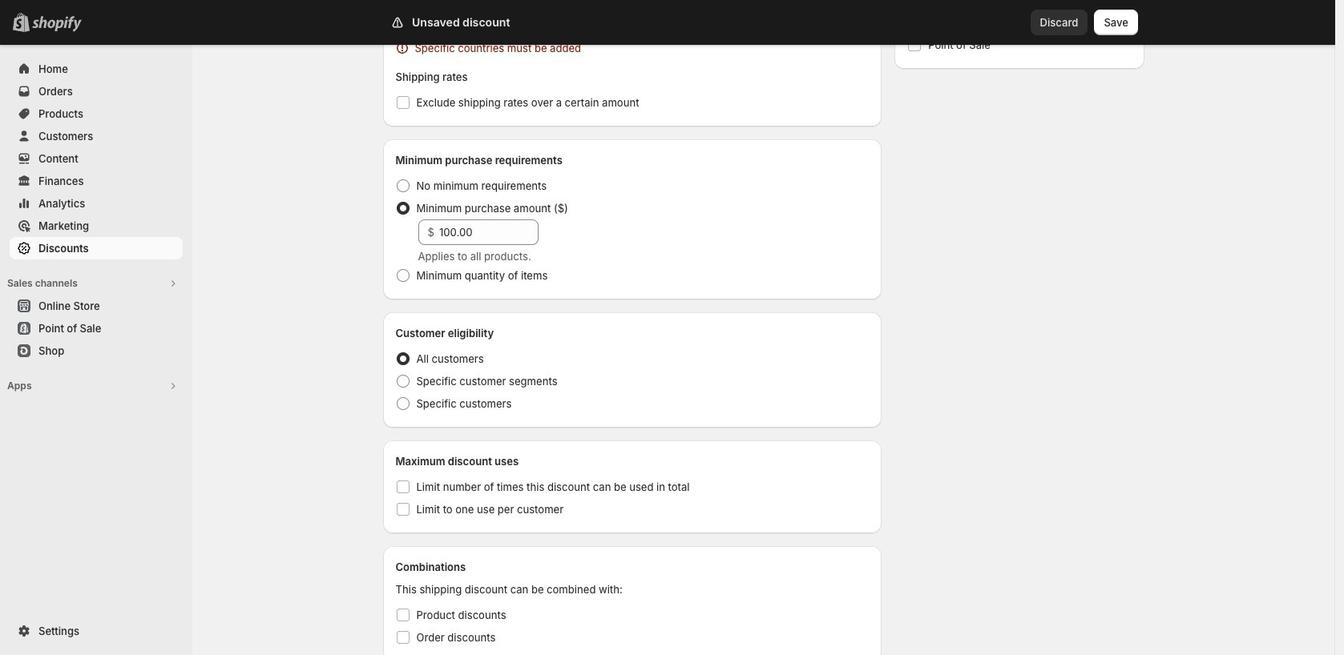 Task type: describe. For each thing, give the bounding box(es) containing it.
shopify image
[[32, 16, 82, 32]]



Task type: vqa. For each thing, say whether or not it's contained in the screenshot.
0.00 text box
yes



Task type: locate. For each thing, give the bounding box(es) containing it.
0.00 text field
[[439, 220, 538, 245]]



